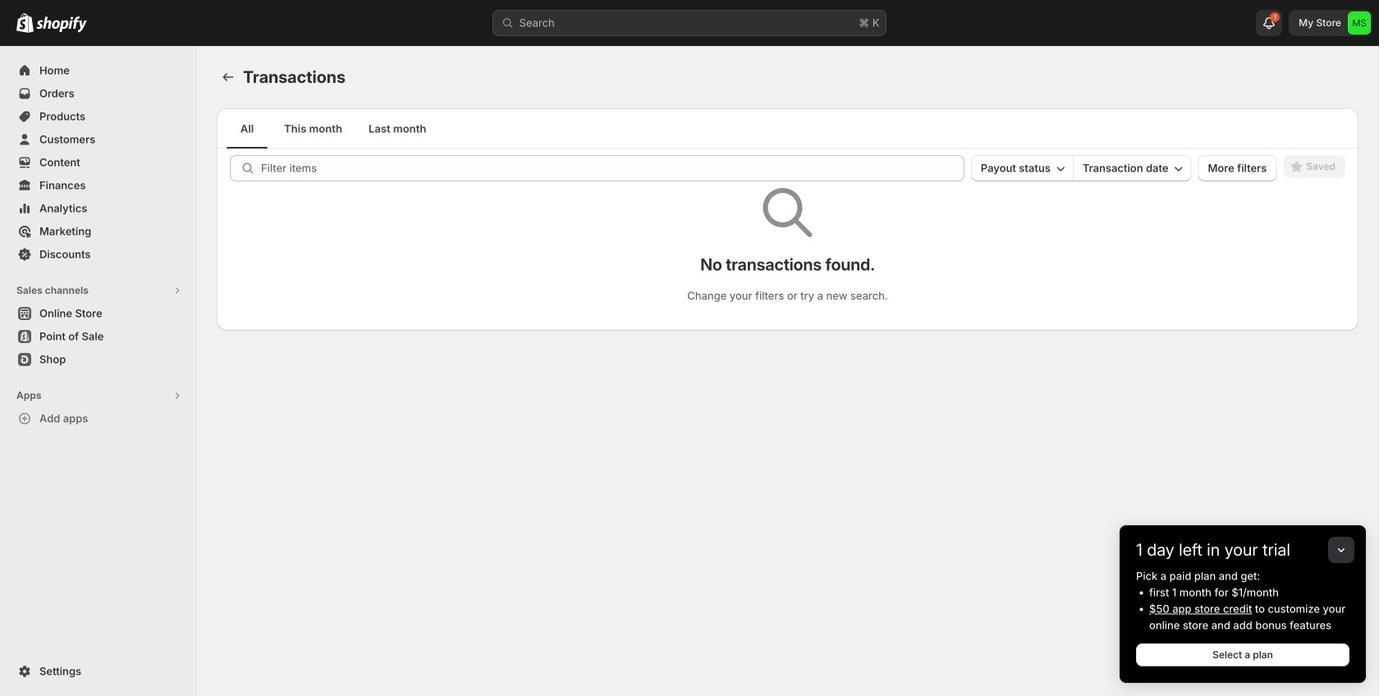 Task type: vqa. For each thing, say whether or not it's contained in the screenshot.
My Store icon
yes



Task type: locate. For each thing, give the bounding box(es) containing it.
tab list
[[223, 108, 1352, 149]]

shopify image
[[16, 13, 34, 33], [36, 16, 87, 33]]

1 horizontal spatial shopify image
[[36, 16, 87, 33]]



Task type: describe. For each thing, give the bounding box(es) containing it.
my store image
[[1348, 11, 1371, 34]]

Filter items text field
[[261, 155, 965, 181]]

empty search results image
[[763, 188, 812, 237]]

0 horizontal spatial shopify image
[[16, 13, 34, 33]]



